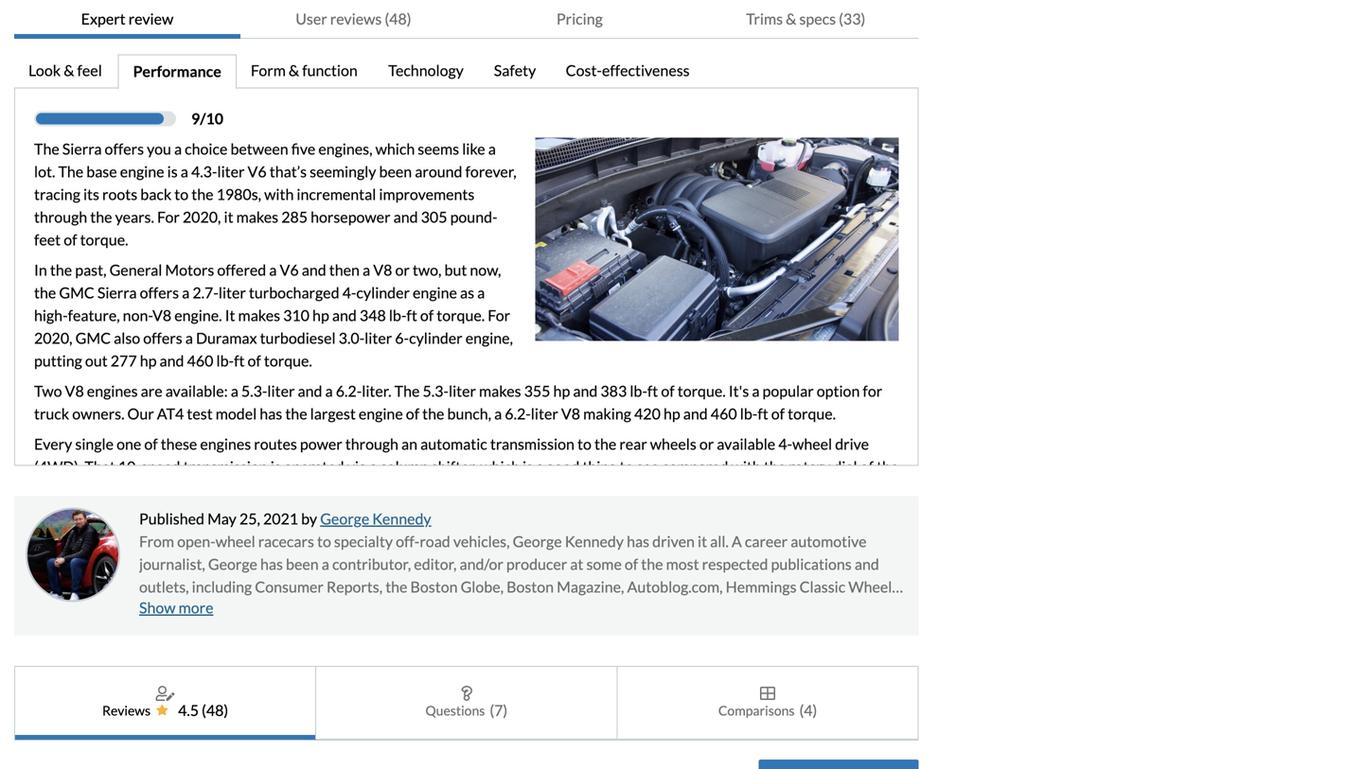 Task type: vqa. For each thing, say whether or not it's contained in the screenshot.
near to the bottom
no



Task type: locate. For each thing, give the bounding box(es) containing it.
1 vertical spatial 4-
[[778, 435, 792, 453]]

cylinder up 348 at the top
[[356, 284, 410, 302]]

6-
[[395, 329, 409, 347]]

6.2- up largest
[[336, 382, 362, 400]]

automotive
[[791, 533, 867, 551]]

(33)
[[839, 9, 865, 28]]

& inside trims & specs (33) tab
[[786, 9, 796, 28]]

& left specs
[[786, 9, 796, 28]]

is inside the sierra offers you a choice between five engines, which seems like a lot. the base engine is a 4.3-liter v6 that's seemingly been around forever, tracing its roots back to the 1980s, with incremental improvements through the years. for 2020, it makes 285 horsepower and 305 pound- feet of torque.
[[167, 162, 178, 181]]

0 horizontal spatial truck
[[34, 405, 69, 423]]

shifter
[[259, 480, 303, 499]]

2 vertical spatial tab list
[[14, 666, 919, 741]]

1 horizontal spatial 5.3-
[[423, 382, 449, 400]]

engine
[[120, 162, 164, 181], [413, 284, 457, 302], [359, 405, 403, 423]]

2 horizontal spatial george
[[513, 533, 562, 551]]

gmc down past,
[[59, 284, 94, 302]]

makes
[[236, 208, 278, 226], [238, 306, 280, 325], [479, 382, 521, 400]]

has left driven
[[627, 533, 649, 551]]

2020, inside the sierra offers you a choice between five engines, which seems like a lot. the base engine is a 4.3-liter v6 that's seemingly been around forever, tracing its roots back to the 1980s, with incremental improvements through the years. for 2020, it makes 285 horsepower and 305 pound- feet of torque.
[[183, 208, 221, 226]]

1 horizontal spatial (48)
[[385, 9, 411, 28]]

1 vertical spatial it
[[698, 533, 707, 551]]

1 vertical spatial gmc
[[75, 329, 111, 347]]

and down 10-
[[105, 480, 129, 499]]

0 horizontal spatial with
[[264, 185, 294, 204]]

road
[[420, 533, 450, 551]]

transmission
[[490, 435, 575, 453], [183, 458, 268, 476]]

0 vertical spatial or
[[395, 261, 410, 279]]

sierra down general
[[97, 284, 137, 302]]

the right in
[[50, 261, 72, 279]]

a right 'have'
[[890, 480, 898, 499]]

4.5 (48)
[[178, 701, 228, 720]]

to up thing
[[577, 435, 591, 453]]

and up turbocharged
[[302, 261, 326, 279]]

truck down rotary
[[770, 480, 806, 499]]

show more
[[139, 599, 213, 617]]

& inside form & function tab
[[289, 61, 299, 80]]

as
[[460, 284, 474, 302]]

to right back
[[174, 185, 189, 204]]

engine inside in the past, general motors offered a v6 and then a v8 or two, but now, the gmc sierra offers a 2.7-liter turbocharged 4-cylinder engine as a high-feature, non-v8 engine. it makes 310 hp and 348 lb-ft of torque. for 2020, gmc also offers a duramax turbodiesel 3.0-liter 6-cylinder engine, putting out 277 hp and 460 lb-ft of torque.
[[413, 284, 457, 302]]

0 horizontal spatial &
[[64, 61, 74, 80]]

2020, down high-
[[34, 329, 72, 347]]

out
[[85, 352, 108, 370]]

0 horizontal spatial column
[[93, 503, 142, 522]]

0 vertical spatial makes
[[236, 208, 278, 226]]

transmission up console
[[183, 458, 268, 476]]

2 horizontal spatial &
[[786, 9, 796, 28]]

makes right it
[[238, 306, 280, 325]]

of right some
[[625, 555, 638, 574]]

1 vertical spatial 2020,
[[34, 329, 72, 347]]

0 horizontal spatial (48)
[[202, 701, 228, 720]]

and/or
[[460, 555, 503, 574]]

column right old
[[93, 503, 142, 522]]

makes inside two v8 engines are available: a 5.3-liter and a 6.2-liter. the 5.3-liter makes 355 hp and 383 lb-ft of torque. it's a popular option for truck owners. our at4 test model has the largest engine of the bunch, a 6.2-liter v8 making 420 hp and 460 lb-ft of torque.
[[479, 382, 521, 400]]

to inside the sierra offers you a choice between five engines, which seems like a lot. the base engine is a 4.3-liter v6 that's seemingly been around forever, tracing its roots back to the 1980s, with incremental improvements through the years. for 2020, it makes 285 horsepower and 305 pound- feet of torque.
[[174, 185, 189, 204]]

rear
[[619, 435, 647, 453]]

1 horizontal spatial wheel
[[792, 435, 832, 453]]

1 vertical spatial offers
[[140, 284, 179, 302]]

liter.
[[362, 382, 391, 400]]

or up compared
[[699, 435, 714, 453]]

v6 up turbocharged
[[280, 261, 299, 279]]

and up are
[[160, 352, 184, 370]]

george
[[320, 510, 369, 528], [513, 533, 562, 551], [208, 555, 257, 574]]

1 horizontal spatial engine
[[359, 405, 403, 423]]

th large image
[[760, 686, 775, 701]]

0 vertical spatial 2020,
[[183, 208, 221, 226]]

a up turbocharged
[[269, 261, 277, 279]]

makes left 355
[[479, 382, 521, 400]]

0 vertical spatial truck
[[34, 405, 69, 423]]

1 vertical spatial makes
[[238, 306, 280, 325]]

for
[[157, 208, 180, 226], [488, 306, 510, 325]]

george kennedy link
[[320, 510, 431, 528]]

ford
[[347, 480, 378, 499]]

a up largest
[[325, 382, 333, 400]]

0 vertical spatial 6.2-
[[336, 382, 362, 400]]

of up an
[[406, 405, 419, 423]]

0 vertical spatial kennedy
[[372, 510, 431, 528]]

ft up 6-
[[406, 306, 417, 325]]

2 vertical spatial makes
[[479, 382, 521, 400]]

2 tab list from the top
[[14, 55, 919, 90]]

ft down duramax
[[234, 352, 245, 370]]

truck down two
[[34, 405, 69, 423]]

a right it's
[[752, 382, 760, 400]]

driven
[[652, 533, 695, 551]]

from
[[139, 533, 174, 551]]

for inside the sierra offers you a choice between five engines, which seems like a lot. the base engine is a 4.3-liter v6 that's seemingly been around forever, tracing its roots back to the 1980s, with incremental improvements through the years. for 2020, it makes 285 horsepower and 305 pound- feet of torque.
[[157, 208, 180, 226]]

engines down the model
[[200, 435, 251, 453]]

1 horizontal spatial kennedy
[[565, 533, 624, 551]]

the
[[191, 185, 213, 204], [90, 208, 112, 226], [50, 261, 72, 279], [34, 284, 56, 302], [285, 405, 307, 423], [422, 405, 444, 423], [594, 435, 616, 453], [764, 458, 786, 476], [877, 458, 899, 476], [132, 480, 154, 499], [322, 480, 344, 499], [641, 555, 663, 574], [385, 578, 407, 596], [237, 601, 259, 619]]

0 horizontal spatial which
[[375, 140, 415, 158]]

1 horizontal spatial engines
[[200, 435, 251, 453]]

hp right 355
[[553, 382, 570, 400]]

through inside the sierra offers you a choice between five engines, which seems like a lot. the base engine is a 4.3-liter v6 that's seemingly been around forever, tracing its roots back to the 1980s, with incremental improvements through the years. for 2020, it makes 285 horsepower and 305 pound- feet of torque.
[[34, 208, 87, 226]]

column down an
[[380, 458, 429, 476]]

to left see
[[620, 458, 634, 476]]

460 inside two v8 engines are available: a 5.3-liter and a 6.2-liter. the 5.3-liter makes 355 hp and 383 lb-ft of torque. it's a popular option for truck owners. our at4 test model has the largest engine of the bunch, a 6.2-liter v8 making 420 hp and 460 lb-ft of torque.
[[711, 405, 737, 423]]

1 horizontal spatial 4-
[[778, 435, 792, 453]]

5.3-
[[241, 382, 267, 400], [423, 382, 449, 400]]

0 vertical spatial engine
[[120, 162, 164, 181]]

1 horizontal spatial for
[[488, 306, 510, 325]]

sierra up base
[[62, 140, 102, 158]]

1 vertical spatial column
[[93, 503, 142, 522]]

george up specialty
[[320, 510, 369, 528]]

review
[[128, 9, 173, 28]]

or left two,
[[395, 261, 410, 279]]

question image
[[461, 686, 472, 701]]

and up 3.0-
[[332, 306, 357, 325]]

1 horizontal spatial with
[[731, 458, 761, 476]]

0 horizontal spatial v6
[[248, 162, 267, 181]]

trucks
[[659, 480, 701, 499]]

0 vertical spatial tab list
[[14, 0, 919, 39]]

9
[[191, 109, 200, 128]]

(48) inside user reviews (48) tab
[[385, 9, 411, 28]]

a
[[174, 140, 182, 158], [488, 140, 496, 158], [181, 162, 188, 181], [269, 261, 277, 279], [363, 261, 370, 279], [182, 284, 190, 302], [477, 284, 485, 302], [185, 329, 193, 347], [231, 382, 238, 400], [325, 382, 333, 400], [752, 382, 760, 400], [494, 405, 502, 423], [369, 458, 377, 476], [536, 458, 544, 476], [731, 480, 739, 499], [890, 480, 898, 499], [322, 555, 329, 574]]

makes down 1980s,
[[236, 208, 278, 226]]

0 horizontal spatial through
[[34, 208, 87, 226]]

george up producer
[[513, 533, 562, 551]]

to down by
[[317, 533, 331, 551]]

through inside every single one of these engines routes power through an automatic transmission to the rear wheels or available 4-wheel drive (4wd). that 10-speed transmission is operated via a column shifter, which is a good thing to see compared with the rotary dial of the ram 1500 and the center-console shifter of the ford f-150. frankly, i don't care how nice these trucks get, a real truck should have a plain old column shifter.
[[345, 435, 398, 453]]

285
[[281, 208, 308, 226]]

460 inside in the past, general motors offered a v6 and then a v8 or two, but now, the gmc sierra offers a 2.7-liter turbocharged 4-cylinder engine as a high-feature, non-v8 engine. it makes 310 hp and 348 lb-ft of torque. for 2020, gmc also offers a duramax turbodiesel 3.0-liter 6-cylinder engine, putting out 277 hp and 460 lb-ft of torque.
[[187, 352, 213, 370]]

0 vertical spatial v6
[[248, 162, 267, 181]]

show more button
[[139, 599, 213, 617]]

0 vertical spatial with
[[264, 185, 294, 204]]

1 vertical spatial these
[[620, 480, 656, 499]]

0 vertical spatial cylinder
[[356, 284, 410, 302]]

is up care
[[523, 458, 533, 476]]

rotary
[[789, 458, 830, 476]]

1 vertical spatial wheel
[[216, 533, 255, 551]]

1 horizontal spatial 2020,
[[183, 208, 221, 226]]

cylinder left engine, at the top of the page
[[409, 329, 463, 347]]

(48) right 4.5
[[202, 701, 228, 720]]

has down "racecars" on the left bottom of the page
[[260, 555, 283, 574]]

wheelstv.
[[423, 601, 494, 619]]

0 horizontal spatial george
[[208, 555, 257, 574]]

0 horizontal spatial wheel
[[216, 533, 255, 551]]

published may 25, 2021 by george kennedy
[[139, 510, 431, 528]]

0 vertical spatial which
[[375, 140, 415, 158]]

1 horizontal spatial &
[[289, 61, 299, 80]]

through up via
[[345, 435, 398, 453]]

1 vertical spatial kennedy
[[565, 533, 624, 551]]

1 vertical spatial been
[[286, 555, 319, 574]]

offers up non-
[[140, 284, 179, 302]]

with down available
[[731, 458, 761, 476]]

largest
[[310, 405, 356, 423]]

ram
[[34, 480, 64, 499]]

and left 383
[[573, 382, 598, 400]]

to inside "from open-wheel racecars to specialty off-road vehicles, george kennedy has driven it all. a career automotive journalist, george has been a contributor, editor, and/or producer at some of the most respected publications and outlets, including consumer reports, the boston globe, boston magazine, autoblog.com, hemmings classic wheels, boldride.com, the providence journal, and wheelstv."
[[317, 533, 331, 551]]

460
[[187, 352, 213, 370], [711, 405, 737, 423]]

model
[[216, 405, 257, 423]]

the up lot.
[[34, 140, 59, 158]]

3 tab list from the top
[[14, 666, 919, 741]]

liter up 1980s,
[[217, 162, 245, 181]]

0 vertical spatial wheel
[[792, 435, 832, 453]]

2 vertical spatial the
[[394, 382, 420, 400]]

or
[[395, 261, 410, 279], [699, 435, 714, 453]]

shifter,
[[431, 458, 477, 476]]

engines,
[[318, 140, 372, 158]]

2.7-
[[192, 284, 219, 302]]

& inside "look & feel" tab
[[64, 61, 74, 80]]

1 vertical spatial sierra
[[97, 284, 137, 302]]

frankly,
[[428, 480, 479, 499]]

kennedy inside "from open-wheel racecars to specialty off-road vehicles, george kennedy has driven it all. a career automotive journalist, george has been a contributor, editor, and/or producer at some of the most respected publications and outlets, including consumer reports, the boston globe, boston magazine, autoblog.com, hemmings classic wheels, boldride.com, the providence journal, and wheelstv."
[[565, 533, 624, 551]]

1 tab list from the top
[[14, 0, 919, 39]]

5.3- up bunch,
[[423, 382, 449, 400]]

0 horizontal spatial engines
[[87, 382, 138, 400]]

magazine,
[[557, 578, 624, 596]]

0 vertical spatial engines
[[87, 382, 138, 400]]

the down including
[[237, 601, 259, 619]]

0 vertical spatial has
[[260, 405, 282, 423]]

sierra inside the sierra offers you a choice between five engines, which seems like a lot. the base engine is a 4.3-liter v6 that's seemingly been around forever, tracing its roots back to the 1980s, with incremental improvements through the years. for 2020, it makes 285 horsepower and 305 pound- feet of torque.
[[62, 140, 102, 158]]

bunch,
[[447, 405, 491, 423]]

0 horizontal spatial for
[[157, 208, 180, 226]]

which inside the sierra offers you a choice between five engines, which seems like a lot. the base engine is a 4.3-liter v6 that's seemingly been around forever, tracing its roots back to the 1980s, with incremental improvements through the years. for 2020, it makes 285 horsepower and 305 pound- feet of torque.
[[375, 140, 415, 158]]

4.3-
[[191, 162, 217, 181]]

engine,
[[465, 329, 513, 347]]

460 down it's
[[711, 405, 737, 423]]

0 horizontal spatial 5.3-
[[241, 382, 267, 400]]

producer
[[506, 555, 567, 574]]

1 vertical spatial which
[[480, 458, 520, 476]]

1 horizontal spatial which
[[480, 458, 520, 476]]

1 vertical spatial engine
[[413, 284, 457, 302]]

turbocharged
[[249, 284, 339, 302]]

engines up the owners. at left bottom
[[87, 382, 138, 400]]

2 vertical spatial offers
[[143, 329, 182, 347]]

is down routes
[[270, 458, 281, 476]]

0 horizontal spatial 2020,
[[34, 329, 72, 347]]

0 vertical spatial been
[[379, 162, 412, 181]]

pound-
[[450, 208, 497, 226]]

offers
[[105, 140, 144, 158], [140, 284, 179, 302], [143, 329, 182, 347]]

form
[[251, 61, 286, 80]]

technology
[[388, 61, 464, 80]]

safety tab
[[480, 55, 551, 90]]

in
[[34, 261, 47, 279]]

years.
[[115, 208, 154, 226]]

these
[[161, 435, 197, 453], [620, 480, 656, 499]]

1 horizontal spatial column
[[380, 458, 429, 476]]

cost-effectiveness tab
[[551, 55, 706, 90]]

it down 1980s,
[[224, 208, 233, 226]]

comparisons
[[718, 703, 795, 719]]

1 horizontal spatial or
[[699, 435, 714, 453]]

& for form
[[289, 61, 299, 80]]

sierra inside in the past, general motors offered a v6 and then a v8 or two, but now, the gmc sierra offers a 2.7-liter turbocharged 4-cylinder engine as a high-feature, non-v8 engine. it makes 310 hp and 348 lb-ft of torque. for 2020, gmc also offers a duramax turbodiesel 3.0-liter 6-cylinder engine, putting out 277 hp and 460 lb-ft of torque.
[[97, 284, 137, 302]]

transmission up good
[[490, 435, 575, 453]]

0 vertical spatial (48)
[[385, 9, 411, 28]]

console
[[206, 480, 256, 499]]

1 vertical spatial with
[[731, 458, 761, 476]]

with inside the sierra offers you a choice between five engines, which seems like a lot. the base engine is a 4.3-liter v6 that's seemingly been around forever, tracing its roots back to the 1980s, with incremental improvements through the years. for 2020, it makes 285 horsepower and 305 pound- feet of torque.
[[264, 185, 294, 204]]

tab list containing look & feel
[[14, 55, 919, 90]]

for inside in the past, general motors offered a v6 and then a v8 or two, but now, the gmc sierra offers a 2.7-liter turbocharged 4-cylinder engine as a high-feature, non-v8 engine. it makes 310 hp and 348 lb-ft of torque. for 2020, gmc also offers a duramax turbodiesel 3.0-liter 6-cylinder engine, putting out 277 hp and 460 lb-ft of torque.
[[488, 306, 510, 325]]

been up consumer
[[286, 555, 319, 574]]

v6 inside in the past, general motors offered a v6 and then a v8 or two, but now, the gmc sierra offers a 2.7-liter turbocharged 4-cylinder engine as a high-feature, non-v8 engine. it makes 310 hp and 348 lb-ft of torque. for 2020, gmc also offers a duramax turbodiesel 3.0-liter 6-cylinder engine, putting out 277 hp and 460 lb-ft of torque.
[[280, 261, 299, 279]]

0 horizontal spatial it
[[224, 208, 233, 226]]

0 horizontal spatial been
[[286, 555, 319, 574]]

1 vertical spatial for
[[488, 306, 510, 325]]

duramax
[[196, 329, 257, 347]]

contributor,
[[332, 555, 411, 574]]

0 horizontal spatial boston
[[410, 578, 458, 596]]

it left "all."
[[698, 533, 707, 551]]

liter up routes
[[267, 382, 295, 400]]

trims & specs (33) tab
[[693, 0, 919, 39]]

user reviews (48) tab
[[240, 0, 467, 39]]

& left the feel
[[64, 61, 74, 80]]

general
[[109, 261, 162, 279]]

1 vertical spatial engines
[[200, 435, 251, 453]]

are
[[141, 382, 162, 400]]

0 vertical spatial for
[[157, 208, 180, 226]]

2 vertical spatial engine
[[359, 405, 403, 423]]

2020,
[[183, 208, 221, 226], [34, 329, 72, 347]]

expert
[[81, 9, 126, 28]]

been up improvements
[[379, 162, 412, 181]]

making
[[583, 405, 631, 423]]

been
[[379, 162, 412, 181], [286, 555, 319, 574]]

a right as
[[477, 284, 485, 302]]

tab panel
[[14, 88, 919, 524]]

liter down 355
[[531, 405, 558, 423]]

tab list
[[14, 0, 919, 39], [14, 55, 919, 90], [14, 666, 919, 741]]

technology tab
[[374, 55, 480, 90]]

0 vertical spatial it
[[224, 208, 233, 226]]

off-
[[396, 533, 420, 551]]

kennedy
[[372, 510, 431, 528], [565, 533, 624, 551]]

of right feet
[[64, 231, 77, 249]]

0 horizontal spatial these
[[161, 435, 197, 453]]

0 vertical spatial these
[[161, 435, 197, 453]]

1 vertical spatial has
[[627, 533, 649, 551]]

the down 4.3-
[[191, 185, 213, 204]]

george up including
[[208, 555, 257, 574]]

reviews
[[330, 9, 382, 28]]

offers up base
[[105, 140, 144, 158]]

1 horizontal spatial truck
[[770, 480, 806, 499]]

the up 'have'
[[877, 458, 899, 476]]

safety
[[494, 61, 536, 80]]

2020, inside in the past, general motors offered a v6 and then a v8 or two, but now, the gmc sierra offers a 2.7-liter turbocharged 4-cylinder engine as a high-feature, non-v8 engine. it makes 310 hp and 348 lb-ft of torque. for 2020, gmc also offers a duramax turbodiesel 3.0-liter 6-cylinder engine, putting out 277 hp and 460 lb-ft of torque.
[[34, 329, 72, 347]]

form & function
[[251, 61, 358, 80]]

& for look
[[64, 61, 74, 80]]

1 vertical spatial tab list
[[14, 55, 919, 90]]

some
[[586, 555, 622, 574]]

0 vertical spatial transmission
[[490, 435, 575, 453]]

publications
[[771, 555, 852, 574]]

1 vertical spatial transmission
[[183, 458, 268, 476]]

engines inside every single one of these engines routes power through an automatic transmission to the rear wheels or available 4-wheel drive (4wd). that 10-speed transmission is operated via a column shifter, which is a good thing to see compared with the rotary dial of the ram 1500 and the center-console shifter of the ford f-150. frankly, i don't care how nice these trucks get, a real truck should have a plain old column shifter.
[[200, 435, 251, 453]]

and left 305
[[393, 208, 418, 226]]

for up engine, at the top of the page
[[488, 306, 510, 325]]

these down see
[[620, 480, 656, 499]]

0 vertical spatial through
[[34, 208, 87, 226]]

v6 down between
[[248, 162, 267, 181]]

more
[[179, 599, 213, 617]]

with inside every single one of these engines routes power through an automatic transmission to the rear wheels or available 4-wheel drive (4wd). that 10-speed transmission is operated via a column shifter, which is a good thing to see compared with the rotary dial of the ram 1500 and the center-console shifter of the ford f-150. frankly, i don't care how nice these trucks get, a real truck should have a plain old column shifter.
[[731, 458, 761, 476]]

1 5.3- from the left
[[241, 382, 267, 400]]

of down operated
[[306, 480, 319, 499]]

1 horizontal spatial through
[[345, 435, 398, 453]]

0 vertical spatial george
[[320, 510, 369, 528]]

boldride.com,
[[139, 601, 234, 619]]

cost-effectiveness
[[566, 61, 690, 80]]

1 vertical spatial v6
[[280, 261, 299, 279]]

& right form
[[289, 61, 299, 80]]

0 horizontal spatial engine
[[120, 162, 164, 181]]

engine down two,
[[413, 284, 457, 302]]

1 vertical spatial or
[[699, 435, 714, 453]]

which up don't
[[480, 458, 520, 476]]

wheels
[[650, 435, 696, 453]]

form & function tab
[[236, 55, 374, 90]]

these up speed
[[161, 435, 197, 453]]

user edit image
[[156, 686, 175, 701]]

routes
[[254, 435, 297, 453]]

it inside "from open-wheel racecars to specialty off-road vehicles, george kennedy has driven it all. a career automotive journalist, george has been a contributor, editor, and/or producer at some of the most respected publications and outlets, including consumer reports, the boston globe, boston magazine, autoblog.com, hemmings classic wheels, boldride.com, the providence journal, and wheelstv."
[[698, 533, 707, 551]]

0 vertical spatial sierra
[[62, 140, 102, 158]]



Task type: describe. For each thing, give the bounding box(es) containing it.
racecars
[[258, 533, 314, 551]]

torque. down popular at the right of the page
[[788, 405, 836, 423]]

wheel inside "from open-wheel racecars to specialty off-road vehicles, george kennedy has driven it all. a career automotive journalist, george has been a contributor, editor, and/or producer at some of the most respected publications and outlets, including consumer reports, the boston globe, boston magazine, autoblog.com, hemmings classic wheels, boldride.com, the providence journal, and wheelstv."
[[216, 533, 255, 551]]

effectiveness
[[602, 61, 690, 80]]

9 / 10
[[191, 109, 223, 128]]

or inside in the past, general motors offered a v6 and then a v8 or two, but now, the gmc sierra offers a 2.7-liter turbocharged 4-cylinder engine as a high-feature, non-v8 engine. it makes 310 hp and 348 lb-ft of torque. for 2020, gmc also offers a duramax turbodiesel 3.0-liter 6-cylinder engine, putting out 277 hp and 460 lb-ft of torque.
[[395, 261, 410, 279]]

in the past, general motors offered a v6 and then a v8 or two, but now, the gmc sierra offers a 2.7-liter turbocharged 4-cylinder engine as a high-feature, non-v8 engine. it makes 310 hp and 348 lb-ft of torque. for 2020, gmc also offers a duramax turbodiesel 3.0-liter 6-cylinder engine, putting out 277 hp and 460 lb-ft of torque.
[[34, 261, 513, 370]]

drive
[[835, 435, 869, 453]]

engine inside two v8 engines are available: a 5.3-liter and a 6.2-liter. the 5.3-liter makes 355 hp and 383 lb-ft of torque. it's a popular option for truck owners. our at4 test model has the largest engine of the bunch, a 6.2-liter v8 making 420 hp and 460 lb-ft of torque.
[[359, 405, 403, 423]]

of right dial
[[860, 458, 874, 476]]

popular
[[762, 382, 814, 400]]

and up wheels, on the right bottom of the page
[[855, 555, 879, 574]]

(4)
[[799, 701, 817, 720]]

the left bunch,
[[422, 405, 444, 423]]

1 vertical spatial cylinder
[[409, 329, 463, 347]]

which inside every single one of these engines routes power through an automatic transmission to the rear wheels or available 4-wheel drive (4wd). that 10-speed transmission is operated via a column shifter, which is a good thing to see compared with the rotary dial of the ram 1500 and the center-console shifter of the ford f-150. frankly, i don't care how nice these trucks get, a real truck should have a plain old column shifter.
[[480, 458, 520, 476]]

that's
[[270, 162, 307, 181]]

the down its on the top left of the page
[[90, 208, 112, 226]]

10
[[206, 109, 223, 128]]

torque. down as
[[437, 306, 485, 325]]

a right like
[[488, 140, 496, 158]]

performance tab
[[118, 55, 236, 90]]

look & feel tab
[[14, 55, 118, 90]]

lb- up 420
[[630, 382, 647, 400]]

globe,
[[461, 578, 504, 596]]

4.5
[[178, 701, 199, 720]]

makes inside the sierra offers you a choice between five engines, which seems like a lot. the base engine is a 4.3-liter v6 that's seemingly been around forever, tracing its roots back to the 1980s, with incremental improvements through the years. for 2020, it makes 285 horsepower and 305 pound- feet of torque.
[[236, 208, 278, 226]]

1 vertical spatial the
[[58, 162, 83, 181]]

engine inside the sierra offers you a choice between five engines, which seems like a lot. the base engine is a 4.3-liter v6 that's seemingly been around forever, tracing its roots back to the 1980s, with incremental improvements through the years. for 2020, it makes 285 horsepower and 305 pound- feet of torque.
[[120, 162, 164, 181]]

a right you
[[174, 140, 182, 158]]

test
[[187, 405, 213, 423]]

10-
[[118, 458, 141, 476]]

offered
[[217, 261, 266, 279]]

a left 2.7- at the left top of the page
[[182, 284, 190, 302]]

putting
[[34, 352, 82, 370]]

truck inside two v8 engines are available: a 5.3-liter and a 6.2-liter. the 5.3-liter makes 355 hp and 383 lb-ft of torque. it's a popular option for truck owners. our at4 test model has the largest engine of the bunch, a 6.2-liter v8 making 420 hp and 460 lb-ft of torque.
[[34, 405, 69, 423]]

lot.
[[34, 162, 55, 181]]

v6 inside the sierra offers you a choice between five engines, which seems like a lot. the base engine is a 4.3-liter v6 that's seemingly been around forever, tracing its roots back to the 1980s, with incremental improvements through the years. for 2020, it makes 285 horsepower and 305 pound- feet of torque.
[[248, 162, 267, 181]]

liter up bunch,
[[449, 382, 476, 400]]

an
[[401, 435, 417, 453]]

hp right 420
[[663, 405, 680, 423]]

the down in
[[34, 284, 56, 302]]

all.
[[710, 533, 729, 551]]

been inside "from open-wheel racecars to specialty off-road vehicles, george kennedy has driven it all. a career automotive journalist, george has been a contributor, editor, and/or producer at some of the most respected publications and outlets, including consumer reports, the boston globe, boston magazine, autoblog.com, hemmings classic wheels, boldride.com, the providence journal, and wheelstv."
[[286, 555, 319, 574]]

look
[[28, 61, 61, 80]]

the up thing
[[594, 435, 616, 453]]

a right then
[[363, 261, 370, 279]]

function
[[302, 61, 358, 80]]

trims
[[746, 9, 783, 28]]

the left ford
[[322, 480, 344, 499]]

reviews count element
[[202, 700, 228, 722]]

hp right 277 at the top of page
[[140, 352, 157, 370]]

show
[[139, 599, 176, 617]]

plain
[[34, 503, 66, 522]]

v8 left making
[[561, 405, 580, 423]]

questions count element
[[490, 700, 508, 722]]

expert review tab
[[14, 0, 240, 39]]

providence
[[262, 601, 337, 619]]

liter inside the sierra offers you a choice between five engines, which seems like a lot. the base engine is a 4.3-liter v6 that's seemingly been around forever, tracing its roots back to the 1980s, with incremental improvements through the years. for 2020, it makes 285 horsepower and 305 pound- feet of torque.
[[217, 162, 245, 181]]

1 horizontal spatial these
[[620, 480, 656, 499]]

been inside the sierra offers you a choice between five engines, which seems like a lot. the base engine is a 4.3-liter v6 that's seemingly been around forever, tracing its roots back to the 1980s, with incremental improvements through the years. for 2020, it makes 285 horsepower and 305 pound- feet of torque.
[[379, 162, 412, 181]]

truck inside every single one of these engines routes power through an automatic transmission to the rear wheels or available 4-wheel drive (4wd). that 10-speed transmission is operated via a column shifter, which is a good thing to see compared with the rotary dial of the ram 1500 and the center-console shifter of the ford f-150. frankly, i don't care how nice these trucks get, a real truck should have a plain old column shifter.
[[770, 480, 806, 499]]

liter down 348 at the top
[[365, 329, 392, 347]]

owners.
[[72, 405, 124, 423]]

you
[[147, 140, 171, 158]]

real
[[742, 480, 768, 499]]

tab list containing expert review
[[14, 0, 919, 39]]

compared
[[662, 458, 728, 476]]

2 boston from the left
[[507, 578, 554, 596]]

five
[[291, 140, 315, 158]]

reviews
[[102, 703, 151, 719]]

via
[[347, 458, 366, 476]]

& for trims
[[786, 9, 796, 28]]

roots
[[102, 185, 137, 204]]

journalist,
[[139, 555, 205, 574]]

a right bunch,
[[494, 405, 502, 423]]

operated
[[284, 458, 344, 476]]

liter up it
[[219, 284, 246, 302]]

specs
[[799, 9, 836, 28]]

comparisons count element
[[799, 700, 817, 722]]

2 vertical spatial george
[[208, 555, 257, 574]]

0 horizontal spatial kennedy
[[372, 510, 431, 528]]

hemmings
[[726, 578, 797, 596]]

wheel inside every single one of these engines routes power through an automatic transmission to the rear wheels or available 4-wheel drive (4wd). that 10-speed transmission is operated via a column shifter, which is a good thing to see compared with the rotary dial of the ram 1500 and the center-console shifter of the ford f-150. frankly, i don't care how nice these trucks get, a real truck should have a plain old column shifter.
[[792, 435, 832, 453]]

every
[[34, 435, 72, 453]]

including
[[192, 578, 252, 596]]

tracing
[[34, 185, 80, 204]]

0 vertical spatial the
[[34, 140, 59, 158]]

the left most
[[641, 555, 663, 574]]

150.
[[395, 480, 425, 499]]

how
[[558, 480, 587, 499]]

v8 right two
[[65, 382, 84, 400]]

torque. inside the sierra offers you a choice between five engines, which seems like a lot. the base engine is a 4.3-liter v6 that's seemingly been around forever, tracing its roots back to the 1980s, with incremental improvements through the years. for 2020, it makes 285 horsepower and 305 pound- feet of torque.
[[80, 231, 128, 249]]

a up the model
[[231, 382, 238, 400]]

for
[[863, 382, 882, 400]]

of inside "from open-wheel racecars to specialty off-road vehicles, george kennedy has driven it all. a career automotive journalist, george has been a contributor, editor, and/or producer at some of the most respected publications and outlets, including consumer reports, the boston globe, boston magazine, autoblog.com, hemmings classic wheels, boldride.com, the providence journal, and wheelstv."
[[625, 555, 638, 574]]

should
[[809, 480, 853, 499]]

good
[[547, 458, 580, 476]]

and inside the sierra offers you a choice between five engines, which seems like a lot. the base engine is a 4.3-liter v6 that's seemingly been around forever, tracing its roots back to the 1980s, with incremental improvements through the years. for 2020, it makes 285 horsepower and 305 pound- feet of torque.
[[393, 208, 418, 226]]

see
[[637, 458, 659, 476]]

user
[[296, 9, 327, 28]]

has inside two v8 engines are available: a 5.3-liter and a 6.2-liter. the 5.3-liter makes 355 hp and 383 lb-ft of torque. it's a popular option for truck owners. our at4 test model has the largest engine of the bunch, a 6.2-liter v8 making 420 hp and 460 lb-ft of torque.
[[260, 405, 282, 423]]

two v8 engines are available: a 5.3-liter and a 6.2-liter. the 5.3-liter makes 355 hp and 383 lb-ft of torque. it's a popular option for truck owners. our at4 test model has the largest engine of the bunch, a 6.2-liter v8 making 420 hp and 460 lb-ft of torque.
[[34, 382, 882, 423]]

seems
[[418, 140, 459, 158]]

torque. left it's
[[677, 382, 726, 400]]

pricing tab
[[467, 0, 693, 39]]

or inside every single one of these engines routes power through an automatic transmission to the rear wheels or available 4-wheel drive (4wd). that 10-speed transmission is operated via a column shifter, which is a good thing to see compared with the rotary dial of the ram 1500 and the center-console shifter of the ford f-150. frankly, i don't care how nice these trucks get, a real truck should have a plain old column shifter.
[[699, 435, 714, 453]]

outlets,
[[139, 578, 189, 596]]

lb- up 6-
[[389, 306, 406, 325]]

1 vertical spatial george
[[513, 533, 562, 551]]

/
[[200, 109, 206, 128]]

now,
[[470, 261, 501, 279]]

of right one
[[144, 435, 158, 453]]

ft down popular at the right of the page
[[758, 405, 768, 423]]

a down engine.
[[185, 329, 193, 347]]

v8 left engine.
[[152, 306, 172, 325]]

a right get,
[[731, 480, 739, 499]]

a right via
[[369, 458, 377, 476]]

the up real
[[764, 458, 786, 476]]

and up wheels
[[683, 405, 708, 423]]

single
[[75, 435, 114, 453]]

lb- down it's
[[740, 405, 758, 423]]

and up largest
[[298, 382, 322, 400]]

1 horizontal spatial transmission
[[490, 435, 575, 453]]

base
[[86, 162, 117, 181]]

shifter.
[[144, 503, 190, 522]]

two,
[[413, 261, 441, 279]]

one
[[116, 435, 141, 453]]

the down 10-
[[132, 480, 154, 499]]

the down contributor,
[[385, 578, 407, 596]]

tab panel containing 9
[[14, 88, 919, 524]]

1 horizontal spatial george
[[320, 510, 369, 528]]

of down popular at the right of the page
[[771, 405, 785, 423]]

hp right 310
[[312, 306, 329, 325]]

user reviews (48)
[[296, 9, 411, 28]]

0 vertical spatial gmc
[[59, 284, 94, 302]]

v8 right then
[[373, 261, 392, 279]]

of down duramax
[[248, 352, 261, 370]]

offers inside the sierra offers you a choice between five engines, which seems like a lot. the base engine is a 4.3-liter v6 that's seemingly been around forever, tracing its roots back to the 1980s, with incremental improvements through the years. for 2020, it makes 285 horsepower and 305 pound- feet of torque.
[[105, 140, 144, 158]]

4- inside every single one of these engines routes power through an automatic transmission to the rear wheels or available 4-wheel drive (4wd). that 10-speed transmission is operated via a column shifter, which is a good thing to see compared with the rotary dial of the ram 1500 and the center-console shifter of the ford f-150. frankly, i don't care how nice these trucks get, a real truck should have a plain old column shifter.
[[778, 435, 792, 453]]

and right journal,
[[396, 601, 420, 619]]

respected
[[702, 555, 768, 574]]

torque. down 'turbodiesel'
[[264, 352, 312, 370]]

1 boston from the left
[[410, 578, 458, 596]]

nice
[[590, 480, 617, 499]]

a left 4.3-
[[181, 162, 188, 181]]

2 horizontal spatial is
[[523, 458, 533, 476]]

of up wheels
[[661, 382, 675, 400]]

editor,
[[414, 555, 457, 574]]

277
[[111, 352, 137, 370]]

2 5.3- from the left
[[423, 382, 449, 400]]

questions (7)
[[425, 701, 508, 720]]

makes inside in the past, general motors offered a v6 and then a v8 or two, but now, the gmc sierra offers a 2.7-liter turbocharged 4-cylinder engine as a high-feature, non-v8 engine. it makes 310 hp and 348 lb-ft of torque. for 2020, gmc also offers a duramax turbodiesel 3.0-liter 6-cylinder engine, putting out 277 hp and 460 lb-ft of torque.
[[238, 306, 280, 325]]

may
[[207, 510, 236, 528]]

by
[[301, 510, 317, 528]]

also
[[114, 329, 140, 347]]

available
[[717, 435, 775, 453]]

the left largest
[[285, 405, 307, 423]]

back
[[140, 185, 172, 204]]

career
[[745, 533, 788, 551]]

2 vertical spatial has
[[260, 555, 283, 574]]

the inside two v8 engines are available: a 5.3-liter and a 6.2-liter. the 5.3-liter makes 355 hp and 383 lb-ft of torque. it's a popular option for truck owners. our at4 test model has the largest engine of the bunch, a 6.2-liter v8 making 420 hp and 460 lb-ft of torque.
[[394, 382, 420, 400]]

dial
[[833, 458, 857, 476]]

past,
[[75, 261, 106, 279]]

then
[[329, 261, 360, 279]]

0 horizontal spatial transmission
[[183, 458, 268, 476]]

classic
[[799, 578, 845, 596]]

engines inside two v8 engines are available: a 5.3-liter and a 6.2-liter. the 5.3-liter makes 355 hp and 383 lb-ft of torque. it's a popular option for truck owners. our at4 test model has the largest engine of the bunch, a 6.2-liter v8 making 420 hp and 460 lb-ft of torque.
[[87, 382, 138, 400]]

feature,
[[68, 306, 120, 325]]

ft up 420
[[647, 382, 658, 400]]

1 horizontal spatial 6.2-
[[505, 405, 531, 423]]

a inside "from open-wheel racecars to specialty off-road vehicles, george kennedy has driven it all. a career automotive journalist, george has been a contributor, editor, and/or producer at some of the most respected publications and outlets, including consumer reports, the boston globe, boston magazine, autoblog.com, hemmings classic wheels, boldride.com, the providence journal, and wheelstv."
[[322, 555, 329, 574]]

0 horizontal spatial 6.2-
[[336, 382, 362, 400]]

3.0-
[[339, 329, 365, 347]]

every single one of these engines routes power through an automatic transmission to the rear wheels or available 4-wheel drive (4wd). that 10-speed transmission is operated via a column shifter, which is a good thing to see compared with the rotary dial of the ram 1500 and the center-console shifter of the ford f-150. frankly, i don't care how nice these trucks get, a real truck should have a plain old column shifter.
[[34, 435, 899, 522]]

a
[[732, 533, 742, 551]]

1 horizontal spatial is
[[270, 458, 281, 476]]

of inside the sierra offers you a choice between five engines, which seems like a lot. the base engine is a 4.3-liter v6 that's seemingly been around forever, tracing its roots back to the 1980s, with incremental improvements through the years. for 2020, it makes 285 horsepower and 305 pound- feet of torque.
[[64, 231, 77, 249]]

it inside the sierra offers you a choice between five engines, which seems like a lot. the base engine is a 4.3-liter v6 that's seemingly been around forever, tracing its roots back to the 1980s, with incremental improvements through the years. for 2020, it makes 285 horsepower and 305 pound- feet of torque.
[[224, 208, 233, 226]]

motors
[[165, 261, 214, 279]]

forever,
[[465, 162, 516, 181]]

of down two,
[[420, 306, 434, 325]]

open-
[[177, 533, 216, 551]]

power
[[300, 435, 342, 453]]

(4wd).
[[34, 458, 82, 476]]

tab list containing 4.5
[[14, 666, 919, 741]]

0 vertical spatial column
[[380, 458, 429, 476]]

a up care
[[536, 458, 544, 476]]

and inside every single one of these engines routes power through an automatic transmission to the rear wheels or available 4-wheel drive (4wd). that 10-speed transmission is operated via a column shifter, which is a good thing to see compared with the rotary dial of the ram 1500 and the center-console shifter of the ford f-150. frankly, i don't care how nice these trucks get, a real truck should have a plain old column shifter.
[[105, 480, 129, 499]]

vehicles,
[[453, 533, 510, 551]]

4- inside in the past, general motors offered a v6 and then a v8 or two, but now, the gmc sierra offers a 2.7-liter turbocharged 4-cylinder engine as a high-feature, non-v8 engine. it makes 310 hp and 348 lb-ft of torque. for 2020, gmc also offers a duramax turbodiesel 3.0-liter 6-cylinder engine, putting out 277 hp and 460 lb-ft of torque.
[[342, 284, 356, 302]]

lb- down duramax
[[216, 352, 234, 370]]

2020 gmc sierra 1500 test drive review performanceimage image
[[535, 138, 899, 341]]

1 vertical spatial (48)
[[202, 701, 228, 720]]

but
[[444, 261, 467, 279]]



